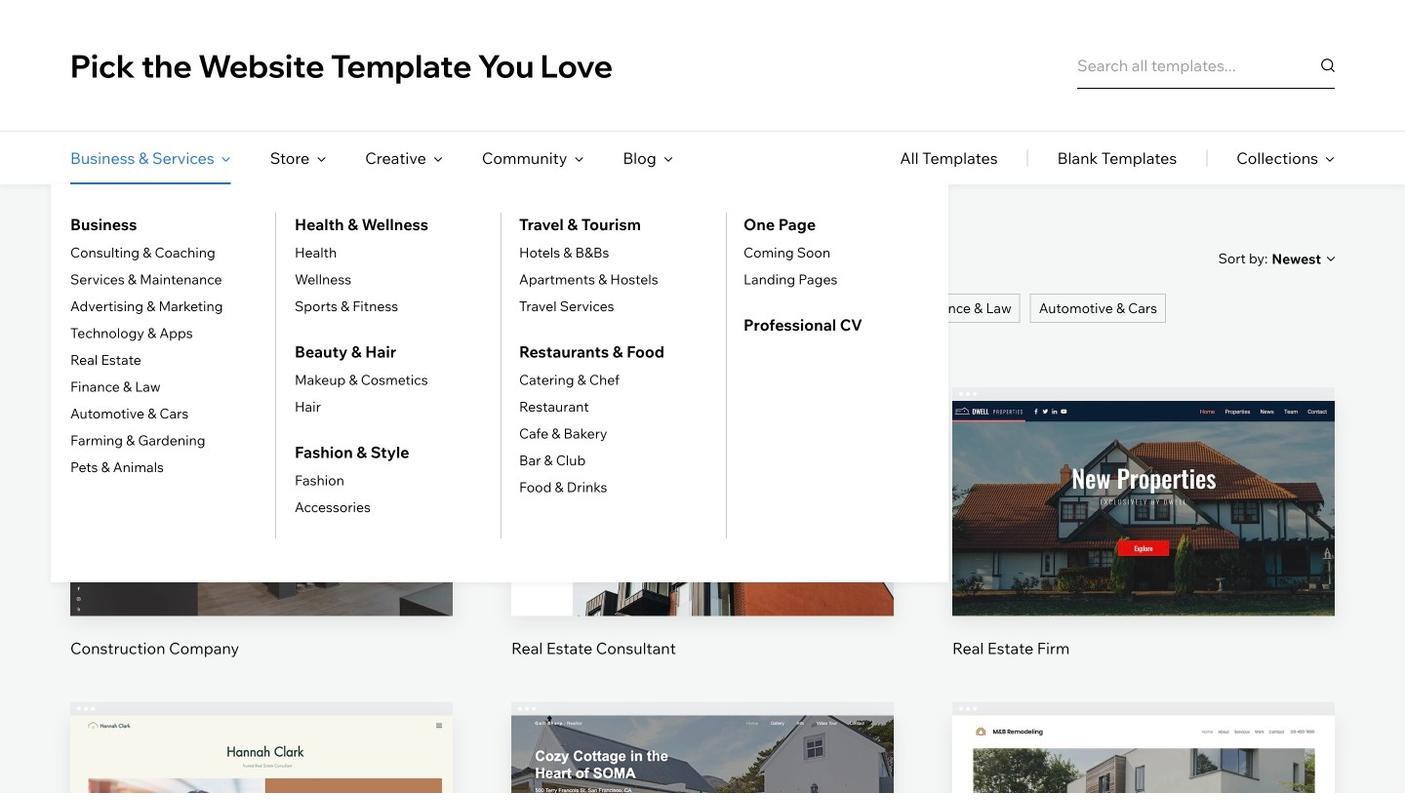 Task type: vqa. For each thing, say whether or not it's contained in the screenshot.
Real Estate website templates - Real Estate Consultant image
yes



Task type: describe. For each thing, give the bounding box(es) containing it.
real estate website templates - real estate firm image
[[953, 401, 1336, 617]]

real estate website templates - real estate landing page image
[[512, 716, 894, 794]]

2 group from the left
[[512, 388, 894, 660]]

categories by subject element
[[51, 132, 949, 583]]

0 horizontal spatial real estate website templates - real estate consultant image
[[70, 716, 453, 794]]

real estate website templates - construction company image
[[70, 401, 453, 617]]

real estate website templates - home remodeling company image
[[953, 716, 1336, 794]]



Task type: locate. For each thing, give the bounding box(es) containing it.
generic categories element
[[901, 132, 1336, 185]]

1 vertical spatial real estate website templates - real estate consultant image
[[70, 716, 453, 794]]

0 vertical spatial real estate website templates - real estate consultant image
[[512, 401, 894, 617]]

group
[[70, 388, 453, 660], [512, 388, 894, 660], [953, 388, 1336, 660]]

real estate website templates - real estate consultant image
[[512, 401, 894, 617], [70, 716, 453, 794]]

1 horizontal spatial real estate website templates - real estate consultant image
[[512, 401, 894, 617]]

categories. use the left and right arrow keys to navigate the menu element
[[0, 132, 1406, 583]]

2 horizontal spatial group
[[953, 388, 1336, 660]]

1 group from the left
[[70, 388, 453, 660]]

3 group from the left
[[953, 388, 1336, 660]]

Search search field
[[1078, 42, 1336, 89]]

None search field
[[1078, 42, 1336, 89]]

0 horizontal spatial group
[[70, 388, 453, 660]]

1 horizontal spatial group
[[512, 388, 894, 660]]



